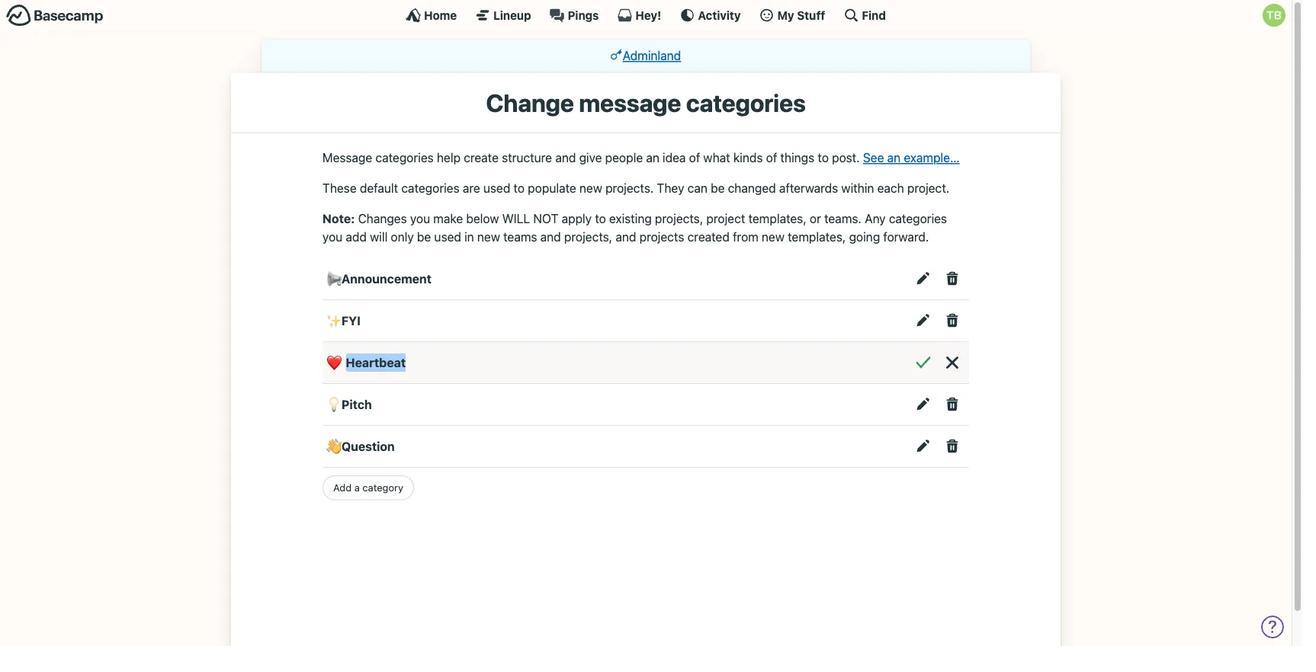 Task type: vqa. For each thing, say whether or not it's contained in the screenshot.
Keyboard shortcut: ⌘ + / icon
no



Task type: describe. For each thing, give the bounding box(es) containing it.
1 an from the left
[[646, 150, 659, 165]]

going
[[849, 230, 880, 244]]

add a category button
[[323, 476, 414, 500]]

question
[[341, 439, 395, 454]]

1 of from the left
[[689, 150, 700, 165]]

✨
[[326, 314, 339, 328]]

changed
[[728, 181, 776, 195]]

1 vertical spatial projects,
[[564, 230, 612, 244]]

projects.
[[605, 181, 654, 195]]

add
[[346, 230, 367, 244]]

home link
[[406, 8, 457, 23]]

message
[[323, 150, 372, 165]]

0 vertical spatial you
[[410, 211, 430, 226]]

1 vertical spatial to
[[514, 181, 525, 195]]

post.
[[832, 150, 860, 165]]

projects
[[639, 230, 684, 244]]

switch accounts image
[[6, 4, 104, 27]]

1 horizontal spatial new
[[579, 181, 602, 195]]

👋 question
[[326, 439, 395, 454]]

used inside 'changes you make below will not apply to existing projects, project templates, or teams. any categories you add will only be used in new teams and projects, and projects created from new templates, going forward.'
[[434, 230, 461, 244]]

2 of from the left
[[766, 150, 777, 165]]

are
[[463, 181, 480, 195]]

example…
[[904, 150, 960, 165]]

or
[[810, 211, 821, 226]]

home
[[424, 8, 457, 22]]

main element
[[0, 0, 1292, 30]]

apply
[[562, 211, 592, 226]]

change
[[486, 88, 574, 117]]

and left give
[[555, 150, 576, 165]]

1 vertical spatial you
[[323, 230, 343, 244]]

give
[[579, 150, 602, 165]]

✨ fyi
[[326, 314, 361, 328]]

2 horizontal spatial new
[[762, 230, 785, 244]]

forward.
[[883, 230, 929, 244]]

my
[[777, 8, 794, 22]]

these
[[323, 181, 357, 195]]

find button
[[844, 8, 886, 23]]

📢
[[326, 272, 339, 286]]

and down existing
[[616, 230, 636, 244]]

will
[[502, 211, 530, 226]]

note:
[[323, 211, 355, 226]]

👋
[[326, 439, 339, 454]]

these default categories are used to populate new projects. they can be changed afterwards within each project.
[[323, 181, 950, 195]]

in
[[464, 230, 474, 244]]

to inside 'changes you make below will not apply to existing projects, project templates, or teams. any categories you add will only be used in new teams and projects, and projects created from new templates, going forward.'
[[595, 211, 606, 226]]

add a category
[[333, 482, 403, 494]]

Name it… text field
[[346, 353, 495, 373]]

from
[[733, 230, 759, 244]]

fyi
[[341, 314, 361, 328]]

0 vertical spatial be
[[711, 181, 725, 195]]

0 vertical spatial projects,
[[655, 211, 703, 226]]

adminland
[[623, 48, 681, 63]]

💡
[[326, 397, 339, 412]]

kinds
[[733, 150, 763, 165]]

message categories help create structure and give people an idea of what kinds of things to post. see an example…
[[323, 150, 960, 165]]

idea
[[663, 150, 686, 165]]

teams
[[503, 230, 537, 244]]

make
[[433, 211, 463, 226]]

created
[[687, 230, 730, 244]]



Task type: locate. For each thing, give the bounding box(es) containing it.
of
[[689, 150, 700, 165], [766, 150, 777, 165]]

what
[[703, 150, 730, 165]]

an
[[646, 150, 659, 165], [887, 150, 901, 165]]

see an example… button
[[863, 149, 960, 167]]

to right apply at the top left of the page
[[595, 211, 606, 226]]

be right 'only'
[[417, 230, 431, 244]]

be inside 'changes you make below will not apply to existing projects, project templates, or teams. any categories you add will only be used in new teams and projects, and projects created from new templates, going forward.'
[[417, 230, 431, 244]]

of right kinds
[[766, 150, 777, 165]]

activity
[[698, 8, 741, 22]]

categories up the default
[[375, 150, 434, 165]]

they
[[657, 181, 684, 195]]

1 horizontal spatial an
[[887, 150, 901, 165]]

project
[[706, 211, 745, 226]]

0 horizontal spatial be
[[417, 230, 431, 244]]

templates, up the 'from'
[[748, 211, 807, 226]]

below
[[466, 211, 499, 226]]

and
[[555, 150, 576, 165], [540, 230, 561, 244], [616, 230, 636, 244]]

projects,
[[655, 211, 703, 226], [564, 230, 612, 244]]

create
[[464, 150, 499, 165]]

1 vertical spatial be
[[417, 230, 431, 244]]

0 vertical spatial templates,
[[748, 211, 807, 226]]

structure
[[502, 150, 552, 165]]

of right idea
[[689, 150, 700, 165]]

projects, down apply at the top left of the page
[[564, 230, 612, 244]]

and down not
[[540, 230, 561, 244]]

2 horizontal spatial to
[[818, 150, 829, 165]]

1 vertical spatial used
[[434, 230, 461, 244]]

pitch
[[341, 397, 372, 412]]

you
[[410, 211, 430, 226], [323, 230, 343, 244]]

1 horizontal spatial to
[[595, 211, 606, 226]]

used down 'make'
[[434, 230, 461, 244]]

new down below
[[477, 230, 500, 244]]

1 vertical spatial templates,
[[788, 230, 846, 244]]

adminland link
[[611, 48, 681, 63]]

my stuff button
[[759, 8, 825, 23]]

0 horizontal spatial used
[[434, 230, 461, 244]]

lineup
[[494, 8, 531, 22]]

used
[[483, 181, 510, 195], [434, 230, 461, 244]]

0 horizontal spatial projects,
[[564, 230, 612, 244]]

1 horizontal spatial you
[[410, 211, 430, 226]]

new
[[579, 181, 602, 195], [477, 230, 500, 244], [762, 230, 785, 244]]

change message categories
[[486, 88, 806, 117]]

see
[[863, 150, 884, 165]]

existing
[[609, 211, 652, 226]]

activity link
[[680, 8, 741, 23]]

📢 announcement
[[326, 272, 432, 286]]

message
[[579, 88, 681, 117]]

hey! button
[[617, 8, 661, 23]]

0 horizontal spatial new
[[477, 230, 500, 244]]

populate
[[528, 181, 576, 195]]

project.
[[907, 181, 950, 195]]

stuff
[[797, 8, 825, 22]]

to
[[818, 150, 829, 165], [514, 181, 525, 195], [595, 211, 606, 226]]

templates, down or at the top right of page
[[788, 230, 846, 244]]

to up will
[[514, 181, 525, 195]]

announcement
[[341, 272, 432, 286]]

tim burton image
[[1263, 4, 1286, 27]]

2 vertical spatial to
[[595, 211, 606, 226]]

categories up the "forward."
[[889, 211, 947, 226]]

an right see
[[887, 150, 901, 165]]

1 horizontal spatial be
[[711, 181, 725, 195]]

1 horizontal spatial projects,
[[655, 211, 703, 226]]

projects, up projects
[[655, 211, 703, 226]]

pings button
[[549, 8, 599, 23]]

find
[[862, 8, 886, 22]]

be right can
[[711, 181, 725, 195]]

categories inside 'changes you make below will not apply to existing projects, project templates, or teams. any categories you add will only be used in new teams and projects, and projects created from new templates, going forward.'
[[889, 211, 947, 226]]

people
[[605, 150, 643, 165]]

pings
[[568, 8, 599, 22]]

new right the 'from'
[[762, 230, 785, 244]]

will
[[370, 230, 388, 244]]

1 horizontal spatial used
[[483, 181, 510, 195]]

0 vertical spatial to
[[818, 150, 829, 165]]

you up 'only'
[[410, 211, 430, 226]]

only
[[391, 230, 414, 244]]

my stuff
[[777, 8, 825, 22]]

0 horizontal spatial of
[[689, 150, 700, 165]]

None text field
[[326, 353, 343, 373]]

templates,
[[748, 211, 807, 226], [788, 230, 846, 244]]

a
[[354, 482, 360, 494]]

0 horizontal spatial you
[[323, 230, 343, 244]]

within
[[841, 181, 874, 195]]

changes
[[358, 211, 407, 226]]

2 an from the left
[[887, 150, 901, 165]]

1 horizontal spatial of
[[766, 150, 777, 165]]

lineup link
[[475, 8, 531, 23]]

💡 pitch
[[326, 397, 372, 412]]

teams.
[[824, 211, 862, 226]]

you down note:
[[323, 230, 343, 244]]

default
[[360, 181, 398, 195]]

an left idea
[[646, 150, 659, 165]]

each
[[877, 181, 904, 195]]

hey!
[[635, 8, 661, 22]]

not
[[533, 211, 558, 226]]

used right are
[[483, 181, 510, 195]]

new down give
[[579, 181, 602, 195]]

to left the post.
[[818, 150, 829, 165]]

help
[[437, 150, 461, 165]]

can
[[688, 181, 707, 195]]

category
[[362, 482, 403, 494]]

0 horizontal spatial an
[[646, 150, 659, 165]]

things
[[780, 150, 815, 165]]

be
[[711, 181, 725, 195], [417, 230, 431, 244]]

afterwards
[[779, 181, 838, 195]]

categories
[[686, 88, 806, 117], [375, 150, 434, 165], [401, 181, 460, 195], [889, 211, 947, 226]]

0 vertical spatial used
[[483, 181, 510, 195]]

any
[[865, 211, 886, 226]]

add
[[333, 482, 352, 494]]

categories up kinds
[[686, 88, 806, 117]]

categories up 'make'
[[401, 181, 460, 195]]

0 horizontal spatial to
[[514, 181, 525, 195]]

changes you make below will not apply to existing projects, project templates, or teams. any categories you add will only be used in new teams and projects, and projects created from new templates, going forward.
[[323, 211, 947, 244]]



